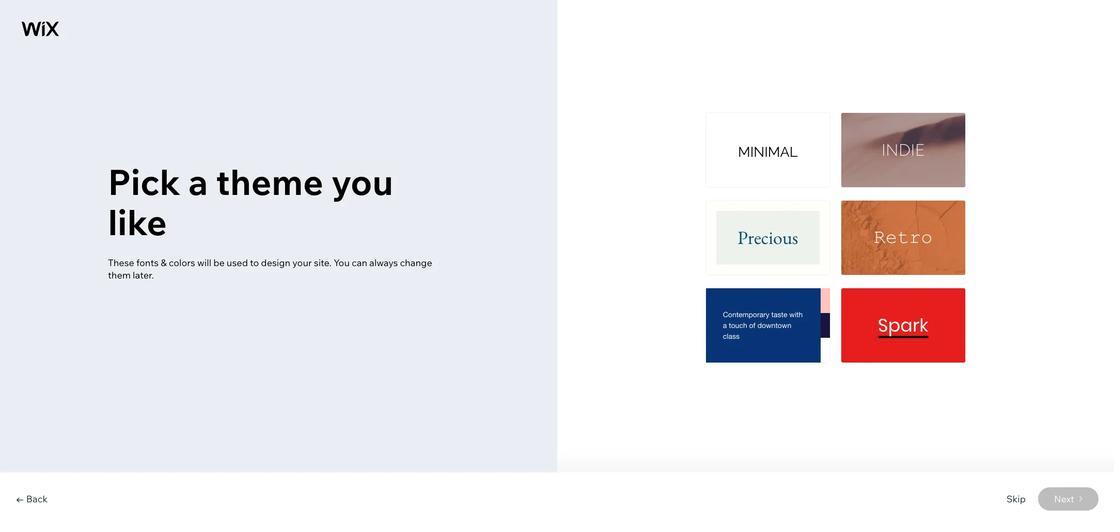 Task type: describe. For each thing, give the bounding box(es) containing it.
← back
[[15, 494, 48, 505]]

home
[[39, 30, 61, 39]]

site.
[[314, 257, 332, 269]]

change
[[400, 257, 432, 269]]

to
[[250, 257, 259, 269]]

you
[[331, 160, 393, 204]]

design
[[261, 257, 290, 269]]

&
[[161, 257, 167, 269]]

next
[[1054, 494, 1074, 505]]

will
[[197, 257, 211, 269]]

you
[[334, 257, 350, 269]]

a inside contemporary taste with a touch of downtown class
[[723, 322, 727, 330]]

like
[[108, 200, 167, 245]]

colors
[[169, 257, 195, 269]]

used
[[227, 257, 248, 269]]

skip
[[1007, 494, 1026, 505]]

downtown
[[758, 322, 791, 330]]

a inside pick a theme you like
[[188, 160, 208, 204]]

them
[[108, 269, 131, 281]]



Task type: locate. For each thing, give the bounding box(es) containing it.
←
[[15, 494, 24, 505]]

be
[[213, 257, 225, 269]]

1 horizontal spatial a
[[723, 322, 727, 330]]

always
[[369, 257, 398, 269]]

0 horizontal spatial a
[[188, 160, 208, 204]]

a
[[188, 160, 208, 204], [723, 322, 727, 330]]

your
[[292, 257, 312, 269]]

pick
[[108, 160, 180, 204]]

theme
[[216, 160, 323, 204]]

fonts
[[136, 257, 159, 269]]

these fonts & colors will be used to design your site. you can always change them later.
[[108, 257, 432, 281]]

with
[[789, 311, 803, 319]]

of
[[749, 322, 756, 330]]

touch
[[729, 322, 747, 330]]

back
[[26, 494, 48, 505]]

these
[[108, 257, 134, 269]]

class
[[723, 332, 740, 341]]

later.
[[133, 269, 154, 281]]

can
[[352, 257, 367, 269]]

1 vertical spatial a
[[723, 322, 727, 330]]

0 vertical spatial a
[[188, 160, 208, 204]]

pick a theme you like
[[108, 160, 393, 245]]

taste
[[771, 311, 787, 319]]

contemporary taste with a touch of downtown class
[[723, 311, 803, 341]]

contemporary
[[723, 311, 769, 319]]



Task type: vqa. For each thing, say whether or not it's contained in the screenshot.
fonts
yes



